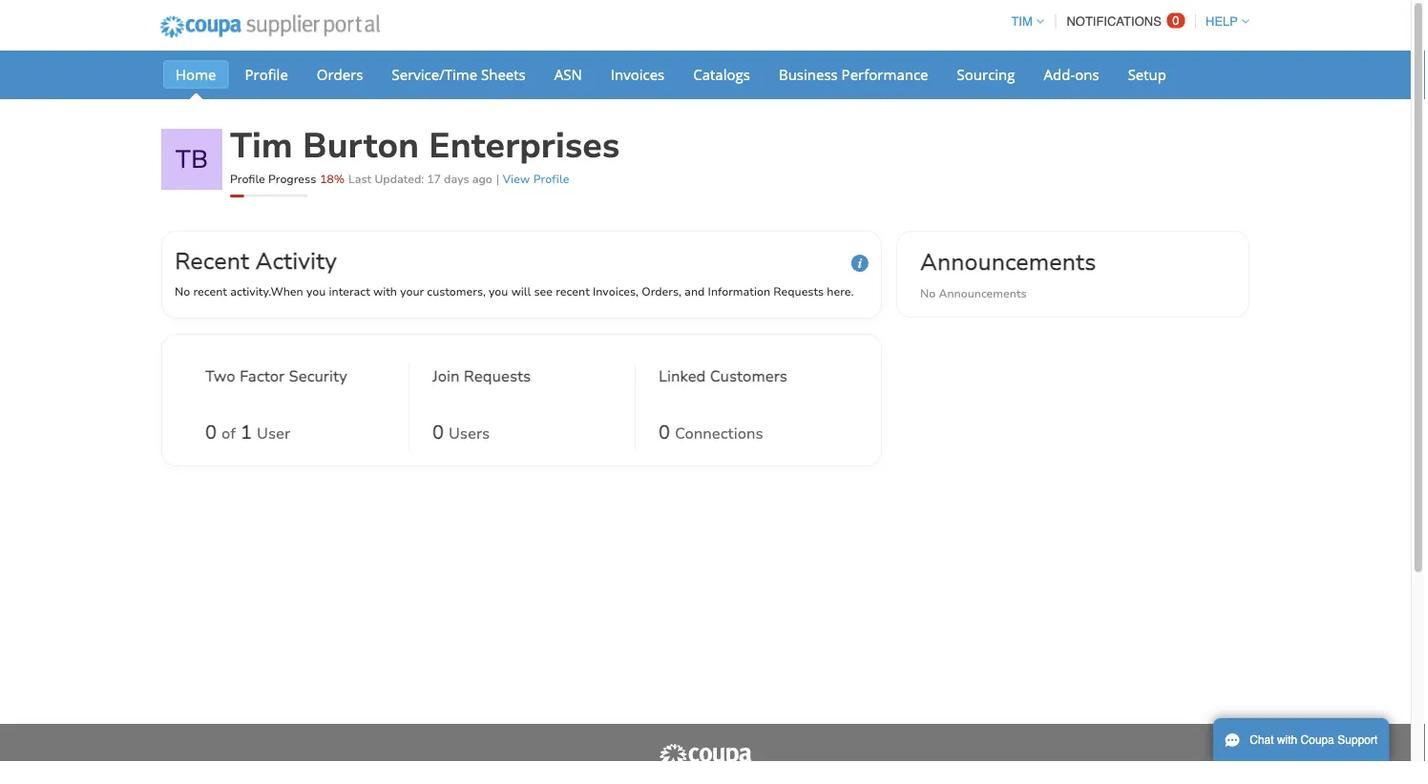 Task type: vqa. For each thing, say whether or not it's contained in the screenshot.
Help link
yes



Task type: locate. For each thing, give the bounding box(es) containing it.
tim up the sourcing
[[1012, 14, 1033, 29]]

no right here.
[[920, 286, 936, 301]]

orders
[[317, 64, 363, 84]]

1 vertical spatial coupa supplier portal image
[[658, 744, 753, 763]]

tim up "progress"
[[230, 123, 293, 169]]

your
[[400, 284, 424, 299]]

1 horizontal spatial coupa supplier portal image
[[658, 744, 753, 763]]

1 vertical spatial announcements
[[939, 286, 1027, 301]]

with right chat on the right
[[1278, 734, 1298, 748]]

navigation containing notifications 0
[[1003, 3, 1250, 40]]

with
[[373, 284, 397, 299], [1278, 734, 1298, 748]]

sourcing link
[[945, 60, 1028, 89]]

you left will
[[489, 284, 508, 299]]

0 vertical spatial tim
[[1012, 14, 1033, 29]]

profile right view
[[533, 171, 570, 187]]

connections
[[675, 424, 764, 444]]

0 left users in the bottom left of the page
[[433, 420, 444, 446]]

join
[[433, 366, 460, 387]]

two factor security link
[[205, 366, 347, 414]]

1 recent from the left
[[193, 284, 227, 299]]

0 horizontal spatial tim
[[230, 123, 293, 169]]

tim inside tim burton enterprises profile progress 18% last updated: 17 days ago | view profile
[[230, 123, 293, 169]]

1 horizontal spatial with
[[1278, 734, 1298, 748]]

0 horizontal spatial requests
[[464, 366, 531, 387]]

1 you from the left
[[306, 284, 326, 299]]

navigation
[[1003, 3, 1250, 40]]

1 horizontal spatial you
[[489, 284, 508, 299]]

information
[[708, 284, 771, 299]]

0
[[1173, 13, 1180, 28], [205, 420, 217, 446], [433, 420, 444, 446], [659, 420, 670, 446]]

ago
[[472, 171, 493, 187]]

recent
[[193, 284, 227, 299], [556, 284, 590, 299]]

with left your
[[373, 284, 397, 299]]

last
[[348, 171, 372, 187]]

of
[[222, 424, 236, 444]]

setup
[[1128, 64, 1167, 84]]

setup link
[[1116, 60, 1179, 89]]

requests right the join
[[464, 366, 531, 387]]

tim link
[[1003, 14, 1044, 29]]

you right when
[[306, 284, 326, 299]]

announcements
[[920, 246, 1097, 278], [939, 286, 1027, 301]]

0 vertical spatial coupa supplier portal image
[[147, 3, 393, 51]]

profile right home
[[245, 64, 288, 84]]

0 horizontal spatial no
[[175, 284, 190, 299]]

recent down recent
[[193, 284, 227, 299]]

notifications
[[1067, 14, 1162, 29]]

security
[[289, 366, 347, 387]]

no down recent
[[175, 284, 190, 299]]

1 vertical spatial tim
[[230, 123, 293, 169]]

customers
[[710, 366, 788, 387]]

users
[[449, 424, 490, 444]]

tim
[[1012, 14, 1033, 29], [230, 123, 293, 169]]

activity.
[[230, 284, 271, 299]]

orders,
[[642, 284, 682, 299]]

asn
[[555, 64, 582, 84]]

notifications 0
[[1067, 13, 1180, 29]]

profile
[[245, 64, 288, 84], [230, 171, 265, 187], [533, 171, 570, 187]]

0 horizontal spatial with
[[373, 284, 397, 299]]

1 horizontal spatial tim
[[1012, 14, 1033, 29]]

0 left of
[[205, 420, 217, 446]]

help link
[[1197, 14, 1250, 29]]

see
[[534, 284, 553, 299]]

0 left connections
[[659, 420, 670, 446]]

you
[[306, 284, 326, 299], [489, 284, 508, 299]]

join requests link
[[433, 366, 531, 414]]

chat with coupa support
[[1250, 734, 1378, 748]]

chat
[[1250, 734, 1274, 748]]

0 of 1 user
[[205, 420, 290, 446]]

1 horizontal spatial requests
[[774, 284, 824, 299]]

0 connections
[[659, 420, 764, 446]]

join requests
[[433, 366, 531, 387]]

1 vertical spatial with
[[1278, 734, 1298, 748]]

customers,
[[427, 284, 486, 299]]

service/time sheets link
[[380, 60, 538, 89]]

progress
[[268, 171, 316, 187]]

view
[[503, 171, 530, 187]]

will
[[511, 284, 531, 299]]

0 for 0 connections
[[659, 420, 670, 446]]

0 left help
[[1173, 13, 1180, 28]]

with inside button
[[1278, 734, 1298, 748]]

no
[[175, 284, 190, 299], [920, 286, 936, 301]]

view profile link
[[503, 171, 570, 187]]

requests
[[774, 284, 824, 299], [464, 366, 531, 387]]

add-ons
[[1044, 64, 1100, 84]]

0 horizontal spatial recent
[[193, 284, 227, 299]]

when
[[271, 284, 303, 299]]

0 horizontal spatial you
[[306, 284, 326, 299]]

1 horizontal spatial recent
[[556, 284, 590, 299]]

requests left here.
[[774, 284, 824, 299]]

recent right see
[[556, 284, 590, 299]]

business
[[779, 64, 838, 84]]

burton
[[303, 123, 419, 169]]

coupa supplier portal image
[[147, 3, 393, 51], [658, 744, 753, 763]]

0 for 0 of 1 user
[[205, 420, 217, 446]]

tim for tim
[[1012, 14, 1033, 29]]

orders link
[[304, 60, 376, 89]]

1 horizontal spatial no
[[920, 286, 936, 301]]

linked customers
[[659, 366, 788, 387]]

updated:
[[375, 171, 424, 187]]

asn link
[[542, 60, 595, 89]]

18%
[[320, 171, 345, 187]]

performance
[[842, 64, 929, 84]]

recent activity
[[175, 245, 337, 277]]

activity
[[256, 245, 337, 277]]

two
[[205, 366, 236, 387]]

|
[[496, 171, 500, 187]]



Task type: describe. For each thing, give the bounding box(es) containing it.
business performance link
[[767, 60, 941, 89]]

additional information image
[[852, 255, 869, 272]]

invoices,
[[593, 284, 639, 299]]

announcements inside announcements no announcements
[[939, 286, 1027, 301]]

0 horizontal spatial coupa supplier portal image
[[147, 3, 393, 51]]

0 vertical spatial announcements
[[920, 246, 1097, 278]]

catalogs link
[[681, 60, 763, 89]]

catalogs
[[693, 64, 750, 84]]

service/time
[[392, 64, 478, 84]]

help
[[1206, 14, 1238, 29]]

profile left "progress"
[[230, 171, 265, 187]]

enterprises
[[429, 123, 620, 169]]

sheets
[[481, 64, 526, 84]]

0 vertical spatial requests
[[774, 284, 824, 299]]

service/time sheets
[[392, 64, 526, 84]]

here.
[[827, 284, 854, 299]]

factor
[[240, 366, 285, 387]]

business performance
[[779, 64, 929, 84]]

linked customers link
[[659, 366, 788, 414]]

ons
[[1075, 64, 1100, 84]]

home
[[176, 64, 216, 84]]

no recent activity. when you interact with your customers, you will see recent invoices, orders, and information requests here.
[[175, 284, 854, 299]]

2 recent from the left
[[556, 284, 590, 299]]

home link
[[163, 60, 229, 89]]

days
[[444, 171, 469, 187]]

tb
[[176, 142, 208, 176]]

0 for 0 users
[[433, 420, 444, 446]]

tim burton enterprises profile progress 18% last updated: 17 days ago | view profile
[[230, 123, 620, 187]]

add-
[[1044, 64, 1075, 84]]

interact
[[329, 284, 370, 299]]

1 vertical spatial requests
[[464, 366, 531, 387]]

linked
[[659, 366, 706, 387]]

0 users
[[433, 420, 490, 446]]

sourcing
[[957, 64, 1015, 84]]

invoices link
[[598, 60, 677, 89]]

1
[[241, 420, 252, 446]]

coupa
[[1301, 734, 1335, 748]]

two factor security
[[205, 366, 347, 387]]

user
[[257, 424, 290, 444]]

profile inside profile link
[[245, 64, 288, 84]]

recent
[[175, 245, 249, 277]]

and
[[685, 284, 705, 299]]

0 inside 'notifications 0'
[[1173, 13, 1180, 28]]

2 you from the left
[[489, 284, 508, 299]]

tb image
[[161, 129, 222, 190]]

no inside announcements no announcements
[[920, 286, 936, 301]]

support
[[1338, 734, 1378, 748]]

0 vertical spatial with
[[373, 284, 397, 299]]

announcements no announcements
[[920, 246, 1097, 301]]

invoices
[[611, 64, 665, 84]]

add-ons link
[[1032, 60, 1112, 89]]

17
[[427, 171, 441, 187]]

chat with coupa support button
[[1214, 719, 1390, 763]]

profile link
[[233, 60, 301, 89]]

tim for tim burton enterprises profile progress 18% last updated: 17 days ago | view profile
[[230, 123, 293, 169]]



